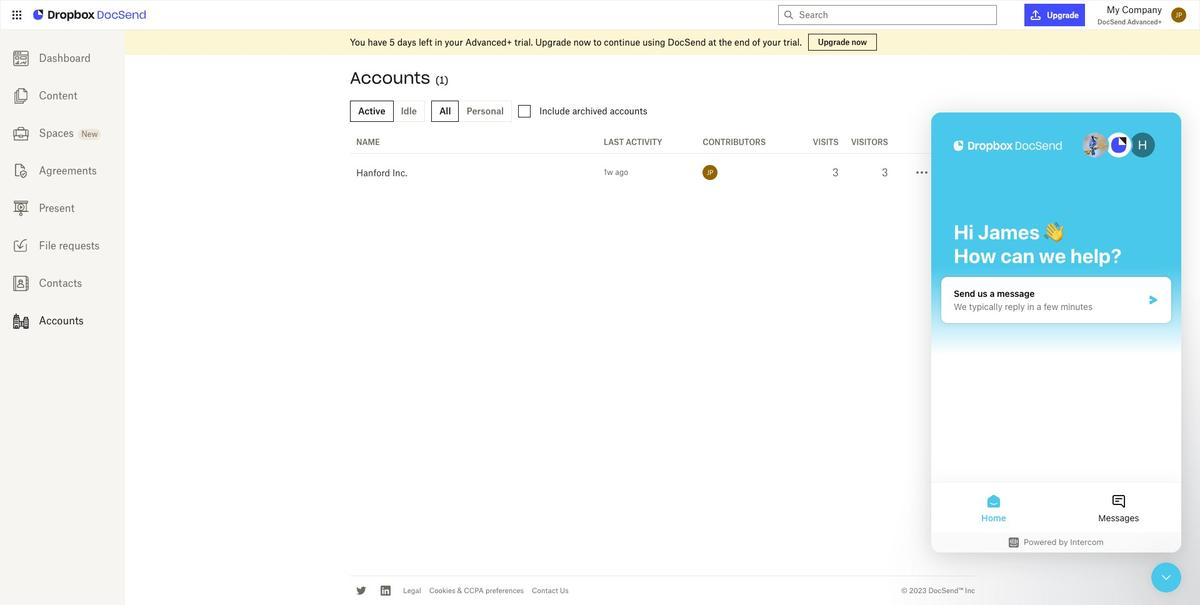 Task type: locate. For each thing, give the bounding box(es) containing it.
1w ago
[[604, 168, 628, 177]]

accounts
[[350, 68, 430, 88], [39, 315, 84, 327]]

3 down "visits"
[[833, 166, 839, 179]]

1 trial. from the left
[[515, 37, 533, 48]]

present link
[[0, 189, 125, 227]]

at
[[709, 37, 717, 48]]

0 vertical spatial dialog
[[932, 113, 1182, 553]]

advanced+
[[1128, 18, 1162, 26], [466, 37, 512, 48]]

©
[[902, 586, 908, 595]]

1 3 from the left
[[833, 166, 839, 179]]

0 horizontal spatial accounts
[[39, 315, 84, 327]]

1 horizontal spatial accounts
[[350, 68, 430, 88]]

0 vertical spatial advanced+
[[1128, 18, 1162, 26]]

2 horizontal spatial upgrade
[[1048, 10, 1079, 20]]

upgrade inside button
[[1048, 10, 1079, 20]]

1w
[[604, 168, 613, 177]]

contacts
[[39, 277, 82, 290]]

all button
[[431, 101, 459, 122]]

sidebar spaces image
[[13, 126, 28, 141]]

file requests
[[39, 239, 100, 252]]

1 vertical spatial jp
[[707, 169, 714, 176]]

contact us
[[532, 586, 569, 595]]

0 horizontal spatial advanced+
[[466, 37, 512, 48]]

accounts (1)
[[350, 68, 449, 88]]

1 horizontal spatial your
[[763, 37, 781, 48]]

1 vertical spatial advanced+
[[466, 37, 512, 48]]

0 horizontal spatial jp
[[707, 169, 714, 176]]

personal button
[[459, 101, 512, 122]]

advanced+ down company at the top of the page
[[1128, 18, 1162, 26]]

preferences
[[486, 586, 524, 595]]

0 vertical spatial accounts
[[350, 68, 430, 88]]

docsend
[[1098, 18, 1126, 26], [668, 37, 706, 48]]

ago
[[615, 168, 628, 177]]

docsend down my
[[1098, 18, 1126, 26]]

continue
[[604, 37, 640, 48]]

0 horizontal spatial your
[[445, 37, 463, 48]]

1 horizontal spatial upgrade
[[818, 38, 850, 47]]

ccpa
[[464, 586, 484, 595]]

jp right company at the top of the page
[[1176, 11, 1183, 19]]

have
[[368, 37, 387, 48]]

3 down visitors
[[882, 166, 888, 179]]

0 horizontal spatial 3
[[833, 166, 839, 179]]

agreements
[[39, 164, 97, 177]]

docsend left at
[[668, 37, 706, 48]]

accounts down contacts
[[39, 315, 84, 327]]

3
[[833, 166, 839, 179], [882, 166, 888, 179]]

cookies & ccpa preferences
[[429, 586, 524, 595]]

hanford inc.
[[356, 167, 407, 178]]

1 horizontal spatial docsend
[[1098, 18, 1126, 26]]

0 vertical spatial jp
[[1176, 11, 1183, 19]]

legal
[[403, 586, 421, 595]]

end
[[735, 37, 750, 48]]

2 3 from the left
[[882, 166, 888, 179]]

1 horizontal spatial trial.
[[784, 37, 802, 48]]

legal link
[[403, 586, 421, 595]]

1 vertical spatial accounts
[[39, 315, 84, 327]]

1 horizontal spatial 3
[[882, 166, 888, 179]]

jp down contributors
[[707, 169, 714, 176]]

archived
[[573, 106, 608, 116]]

your
[[445, 37, 463, 48], [763, 37, 781, 48]]

jp
[[1176, 11, 1183, 19], [707, 169, 714, 176]]

hanford inc. link
[[356, 167, 407, 178]]

dialog
[[932, 113, 1182, 553], [1152, 563, 1182, 593]]

0 horizontal spatial trial.
[[515, 37, 533, 48]]

© 2023 docsend™ inc
[[902, 586, 975, 595]]

trial.
[[515, 37, 533, 48], [784, 37, 802, 48]]

0 vertical spatial docsend
[[1098, 18, 1126, 26]]

1 horizontal spatial advanced+
[[1128, 18, 1162, 26]]

dashboard link
[[0, 39, 125, 77]]

your right 'in'
[[445, 37, 463, 48]]

now left the to at the top
[[574, 37, 591, 48]]

sidebar contacts image
[[13, 276, 28, 291]]

in
[[435, 37, 443, 48]]

0 horizontal spatial docsend
[[668, 37, 706, 48]]

Search text field
[[799, 6, 992, 24]]

spaces
[[39, 127, 74, 139]]

sidebar present image
[[13, 201, 28, 216]]

now
[[574, 37, 591, 48], [852, 38, 867, 47]]

accounts down 5
[[350, 68, 430, 88]]

0 horizontal spatial now
[[574, 37, 591, 48]]

now down search text field
[[852, 38, 867, 47]]

of
[[753, 37, 761, 48]]

my
[[1107, 4, 1120, 15]]

jp button
[[1169, 4, 1190, 26]]

upgrade image
[[1031, 10, 1041, 20]]

advanced+ right 'in'
[[466, 37, 512, 48]]

checkbox unchecked image
[[518, 105, 531, 118]]

2023
[[910, 586, 927, 595]]

upgrade
[[1048, 10, 1079, 20], [536, 37, 571, 48], [818, 38, 850, 47]]

visitors
[[851, 138, 888, 147]]

1 horizontal spatial jp
[[1176, 11, 1183, 19]]

your right of
[[763, 37, 781, 48]]

cookies
[[429, 586, 456, 595]]



Task type: vqa. For each thing, say whether or not it's contained in the screenshot.
Accounts (0)
no



Task type: describe. For each thing, give the bounding box(es) containing it.
docsend™
[[929, 586, 964, 595]]

include archived accounts
[[540, 106, 648, 116]]

content
[[39, 89, 77, 102]]

&
[[457, 586, 462, 595]]

contributors
[[703, 138, 766, 147]]

sidebar dashboard image
[[13, 51, 28, 66]]

contact
[[532, 586, 558, 595]]

contact us link
[[532, 586, 569, 595]]

dashboard
[[39, 52, 91, 64]]

upgrade now link
[[808, 34, 877, 51]]

(1)
[[436, 74, 449, 86]]

advanced+ inside the my company docsend advanced+
[[1128, 18, 1162, 26]]

1 vertical spatial docsend
[[668, 37, 706, 48]]

cookies & ccpa preferences link
[[429, 586, 524, 595]]

to
[[594, 37, 602, 48]]

upgrade button
[[1025, 4, 1086, 26]]

accounts for accounts
[[39, 315, 84, 327]]

1 vertical spatial dialog
[[1152, 563, 1182, 593]]

sidebar accounts image
[[13, 313, 28, 329]]

you have 5 days left in your advanced+ trial. upgrade now to continue using docsend at the end of your trial.
[[350, 37, 802, 48]]

file
[[39, 239, 56, 252]]

options menu image
[[915, 165, 930, 180]]

2 trial. from the left
[[784, 37, 802, 48]]

new
[[82, 129, 98, 139]]

visits
[[813, 138, 839, 147]]

accounts for accounts (1)
[[350, 68, 430, 88]]

requests
[[59, 239, 100, 252]]

sidebar documents image
[[13, 88, 28, 104]]

sidebar ndas image
[[13, 163, 28, 179]]

jp inside jp dropdown button
[[1176, 11, 1183, 19]]

content link
[[0, 77, 125, 114]]

company
[[1122, 4, 1162, 15]]

2 your from the left
[[763, 37, 781, 48]]

agreements link
[[0, 152, 125, 189]]

last
[[604, 138, 624, 147]]

active
[[358, 106, 386, 116]]

upgrade for upgrade now
[[818, 38, 850, 47]]

inc
[[966, 586, 975, 595]]

contacts link
[[0, 265, 125, 302]]

last activity
[[604, 138, 663, 147]]

inc.
[[393, 167, 407, 178]]

hanford
[[356, 167, 390, 178]]

upgrade now
[[818, 38, 867, 47]]

present
[[39, 202, 75, 214]]

my company docsend advanced+
[[1098, 4, 1162, 26]]

personal
[[467, 106, 504, 116]]

1 horizontal spatial now
[[852, 38, 867, 47]]

receive image
[[13, 238, 28, 254]]

accounts
[[610, 106, 648, 116]]

5
[[390, 37, 395, 48]]

upgrade for upgrade
[[1048, 10, 1079, 20]]

us
[[560, 586, 569, 595]]

days
[[397, 37, 417, 48]]

1 your from the left
[[445, 37, 463, 48]]

spaces new
[[39, 127, 98, 139]]

all
[[440, 106, 451, 116]]

activity
[[626, 138, 663, 147]]

docsend inside the my company docsend advanced+
[[1098, 18, 1126, 26]]

left
[[419, 37, 432, 48]]

using
[[643, 37, 666, 48]]

include
[[540, 106, 570, 116]]

you
[[350, 37, 366, 48]]

name
[[356, 138, 380, 147]]

idle button
[[393, 101, 425, 122]]

active button
[[350, 101, 394, 122]]

the
[[719, 37, 732, 48]]

file requests link
[[0, 227, 125, 265]]

0 horizontal spatial upgrade
[[536, 37, 571, 48]]

idle
[[401, 106, 417, 116]]

accounts link
[[0, 302, 125, 340]]



